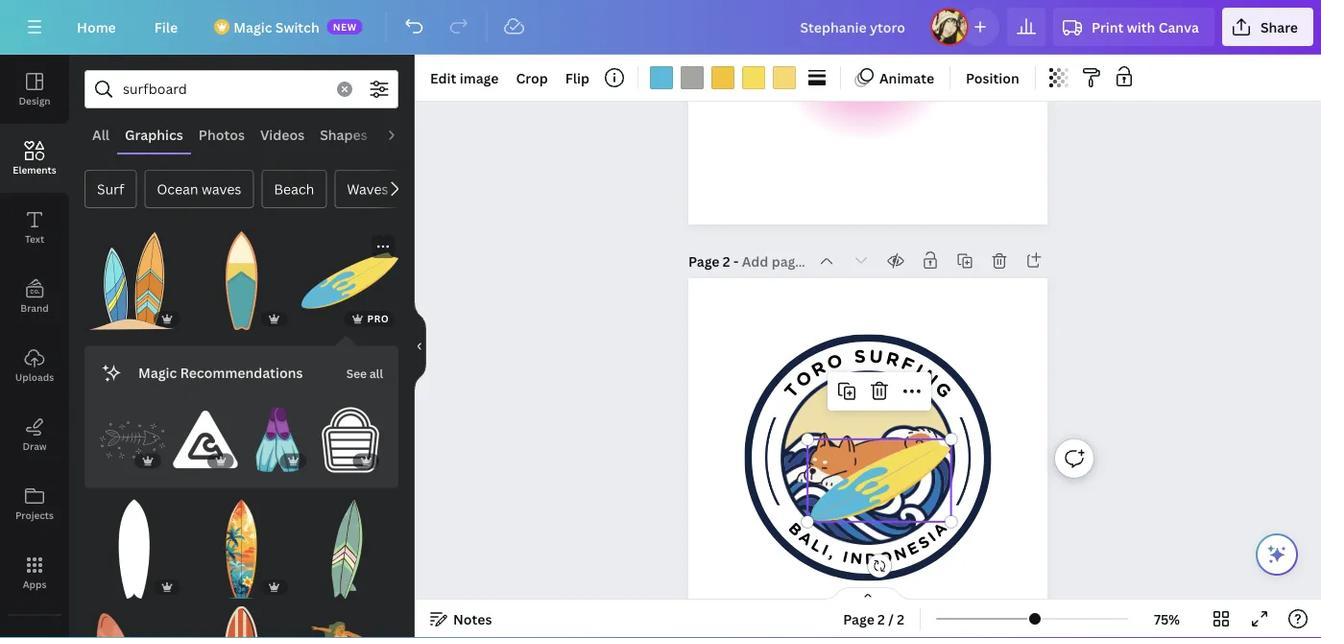 Task type: vqa. For each thing, say whether or not it's contained in the screenshot.
Do
no



Task type: locate. For each thing, give the bounding box(es) containing it.
2 left -
[[723, 252, 730, 270]]

s left u
[[854, 346, 867, 368]]

magic left recommendations
[[138, 364, 177, 382]]

a l i ,
[[796, 528, 838, 563]]

magic for magic recommendations
[[138, 364, 177, 382]]

1 horizontal spatial page
[[843, 610, 875, 629]]

1 horizontal spatial a
[[929, 519, 951, 541]]

new
[[333, 20, 357, 33]]

magic left switch
[[234, 18, 272, 36]]

page left -
[[689, 252, 720, 270]]

2 left /
[[878, 610, 885, 629]]

flip
[[565, 69, 590, 87]]

o
[[824, 349, 846, 375], [791, 366, 817, 392]]

notes
[[453, 610, 492, 629]]

magic
[[234, 18, 272, 36], [138, 364, 177, 382]]

0 horizontal spatial 2
[[723, 252, 730, 270]]

0 horizontal spatial magic
[[138, 364, 177, 382]]

pro
[[367, 313, 389, 326]]

2 horizontal spatial 2
[[897, 610, 905, 629]]

audio image
[[0, 623, 69, 639]]

s right d on the bottom right of the page
[[915, 532, 934, 554]]

brand button
[[0, 262, 69, 331]]

r
[[884, 348, 902, 372], [808, 357, 830, 382]]

0 horizontal spatial r
[[808, 357, 830, 382]]

/
[[889, 610, 894, 629]]

apps button
[[0, 539, 69, 608]]

share
[[1261, 18, 1298, 36]]

1 vertical spatial s
[[915, 532, 934, 554]]

home link
[[61, 8, 131, 46]]

i right e
[[924, 528, 940, 546]]

videos
[[260, 125, 305, 144]]

1 vertical spatial magic
[[138, 364, 177, 382]]

apps
[[23, 578, 46, 591]]

r inside o r o
[[808, 357, 830, 382]]

uploads
[[15, 371, 54, 384]]

surf button
[[85, 170, 137, 208]]

summer holiday surfboard image
[[192, 607, 291, 639]]

side panel tab list
[[0, 55, 69, 639]]

Search elements search field
[[123, 71, 326, 108]]

1 horizontal spatial n
[[892, 544, 910, 565]]

n inside n e s i
[[892, 544, 910, 565]]

0 vertical spatial page
[[689, 252, 720, 270]]

i left g
[[911, 360, 927, 381]]

0 vertical spatial s
[[854, 346, 867, 368]]

uploads button
[[0, 331, 69, 400]]

n right d on the bottom right of the page
[[892, 544, 910, 565]]

0 horizontal spatial n
[[850, 549, 864, 569]]

o r o
[[791, 349, 846, 392]]

n
[[892, 544, 910, 565], [850, 549, 864, 569]]

a
[[929, 519, 951, 541], [796, 528, 817, 550]]

a left ,
[[796, 528, 817, 550]]

#f7c209 image
[[712, 66, 735, 89]]

1 horizontal spatial s
[[915, 532, 934, 554]]

flip button
[[558, 62, 597, 93]]

#2ebbdc image
[[650, 66, 673, 89], [650, 66, 673, 89]]

surfing board isometric 3d icon image
[[299, 231, 399, 331]]

surfboard image
[[192, 231, 291, 331]]

page inside button
[[843, 610, 875, 629]]

page
[[689, 252, 720, 270], [843, 610, 875, 629]]

retro style surfboarding image
[[299, 607, 399, 639]]

1 horizontal spatial 2
[[878, 610, 885, 629]]

all
[[92, 125, 110, 144]]

1 vertical spatial page
[[843, 610, 875, 629]]

l
[[808, 536, 826, 557]]

2
[[723, 252, 730, 270], [878, 610, 885, 629], [897, 610, 905, 629]]

page 2 -
[[689, 252, 742, 270]]

b
[[785, 519, 806, 540]]

2 right /
[[897, 610, 905, 629]]

design button
[[0, 55, 69, 124]]

group
[[85, 220, 184, 331], [192, 231, 291, 331], [173, 396, 238, 473], [245, 396, 310, 473], [318, 396, 383, 473], [100, 408, 165, 473], [85, 488, 184, 599], [192, 488, 291, 599], [299, 488, 399, 599], [85, 607, 184, 639], [192, 607, 291, 639], [299, 607, 399, 639]]

shapes button
[[312, 116, 375, 153]]

magic inside main menu bar
[[234, 18, 272, 36]]

edit image
[[430, 69, 499, 87]]

i
[[911, 360, 927, 381], [924, 528, 940, 546], [819, 541, 832, 560], [841, 548, 850, 567]]

travel element surfboard image
[[299, 500, 399, 599]]

#fbd662 image
[[773, 66, 796, 89], [773, 66, 796, 89]]

i right ,
[[841, 548, 850, 567]]

a right e
[[929, 519, 951, 541]]

f
[[899, 352, 918, 377]]

print
[[1092, 18, 1124, 36]]

edit
[[430, 69, 457, 87]]

photos
[[199, 125, 245, 144]]

n left d on the bottom right of the page
[[850, 549, 864, 569]]

r right u
[[884, 348, 902, 372]]

image
[[460, 69, 499, 87]]

#f7c209 image
[[712, 66, 735, 89]]

a inside a l i ,
[[796, 528, 817, 550]]

u
[[869, 345, 884, 368]]

2 for /
[[878, 610, 885, 629]]

print with canva button
[[1054, 8, 1215, 46]]

0 horizontal spatial o
[[791, 366, 817, 392]]

i left i n d
[[819, 541, 832, 560]]

page down "show pages" image
[[843, 610, 875, 629]]

home
[[77, 18, 116, 36]]

photos button
[[191, 116, 253, 153]]

position button
[[958, 62, 1027, 93]]

r inside s u r f i g
[[884, 348, 902, 372]]

shapes
[[320, 125, 368, 144]]

graphics
[[125, 125, 183, 144]]

page 2 / 2 button
[[836, 604, 912, 635]]

1 horizontal spatial magic
[[234, 18, 272, 36]]

#f9dc3b image
[[742, 66, 765, 89], [742, 66, 765, 89]]

audio button
[[375, 116, 429, 153]]

surfboard flat illustration image
[[192, 500, 291, 599]]

page for page 2 -
[[689, 252, 720, 270]]

draw button
[[0, 400, 69, 470]]

s inside s u r f i g
[[854, 346, 867, 368]]

0 horizontal spatial s
[[854, 346, 867, 368]]

1 horizontal spatial r
[[884, 348, 902, 372]]

projects
[[15, 509, 54, 522]]

0 horizontal spatial page
[[689, 252, 720, 270]]

0 horizontal spatial a
[[796, 528, 817, 550]]

g
[[931, 378, 956, 403]]

recommendations
[[180, 364, 303, 382]]

r right t
[[808, 357, 830, 382]]

waves
[[347, 180, 389, 198]]

s
[[854, 346, 867, 368], [915, 532, 934, 554]]

audio
[[383, 125, 421, 144]]

0 vertical spatial magic
[[234, 18, 272, 36]]

all button
[[85, 116, 117, 153]]



Task type: describe. For each thing, give the bounding box(es) containing it.
ocean waves
[[157, 180, 241, 198]]

75% button
[[1136, 604, 1199, 635]]

magic for magic switch
[[234, 18, 272, 36]]

graphics button
[[117, 116, 191, 153]]

i inside a l i ,
[[819, 541, 832, 560]]

switch
[[275, 18, 319, 36]]

i inside n e s i
[[924, 528, 940, 546]]

position
[[966, 69, 1020, 87]]

elements
[[13, 163, 56, 176]]

circle icon image
[[765, 355, 971, 561]]

i inside i n d
[[841, 548, 850, 567]]

s u r f i g
[[854, 345, 956, 403]]

all
[[370, 366, 383, 382]]

ocean
[[157, 180, 198, 198]]

beach
[[274, 180, 314, 198]]

-
[[734, 252, 739, 270]]

crop button
[[508, 62, 556, 93]]

crop
[[516, 69, 548, 87]]

canva
[[1159, 18, 1199, 36]]

n e s i
[[892, 528, 940, 565]]

a for a l i ,
[[796, 528, 817, 550]]

beach button
[[262, 170, 327, 208]]

file
[[154, 18, 178, 36]]

animate button
[[849, 62, 942, 93]]

waves button
[[335, 170, 401, 208]]

brand
[[20, 302, 49, 315]]

1 horizontal spatial o
[[824, 349, 846, 375]]

#a4a4a0 image
[[681, 66, 704, 89]]

magic recommendations
[[138, 364, 303, 382]]

notes button
[[423, 604, 500, 635]]

animate
[[880, 69, 934, 87]]

page 2 / 2
[[843, 610, 905, 629]]

canva assistant image
[[1266, 544, 1289, 567]]

a for a
[[929, 519, 951, 541]]

see all
[[346, 366, 383, 382]]

see all button
[[344, 354, 385, 392]]

e
[[905, 538, 922, 560]]

edit image button
[[423, 62, 507, 93]]

text
[[25, 232, 44, 245]]

2 for -
[[723, 252, 730, 270]]

hide image
[[414, 301, 426, 393]]

ocean waves button
[[144, 170, 254, 208]]

share button
[[1222, 8, 1314, 46]]

i n d
[[841, 548, 878, 569]]

with
[[1127, 18, 1156, 36]]

pro group
[[299, 231, 399, 331]]

Design title text field
[[785, 8, 923, 46]]

draw
[[22, 440, 47, 453]]

see
[[346, 366, 367, 382]]

projects button
[[0, 470, 69, 539]]

d
[[865, 550, 878, 569]]

elements button
[[0, 124, 69, 193]]

surf
[[97, 180, 124, 198]]

surfboard sand beach vacation travel icon image
[[85, 607, 184, 639]]

t
[[780, 380, 804, 403]]

waves
[[202, 180, 241, 198]]

75%
[[1154, 610, 1180, 629]]

s inside n e s i
[[915, 532, 934, 554]]

color group
[[646, 62, 800, 93]]

text button
[[0, 193, 69, 262]]

show pages image
[[822, 587, 914, 602]]

videos button
[[253, 116, 312, 153]]

file button
[[139, 8, 193, 46]]

main menu bar
[[0, 0, 1321, 55]]

print with canva
[[1092, 18, 1199, 36]]

design
[[19, 94, 50, 107]]

,
[[827, 544, 838, 563]]

page for page 2 / 2
[[843, 610, 875, 629]]

n inside i n d
[[850, 549, 864, 569]]

flippers icon, cartoon style image
[[245, 408, 310, 473]]

Page title text field
[[742, 252, 806, 271]]

i inside s u r f i g
[[911, 360, 927, 381]]

magic switch
[[234, 18, 319, 36]]

#a4a4a0 image
[[681, 66, 704, 89]]

studios
[[784, 38, 952, 106]]

surfboard illustration image
[[85, 231, 184, 331]]



